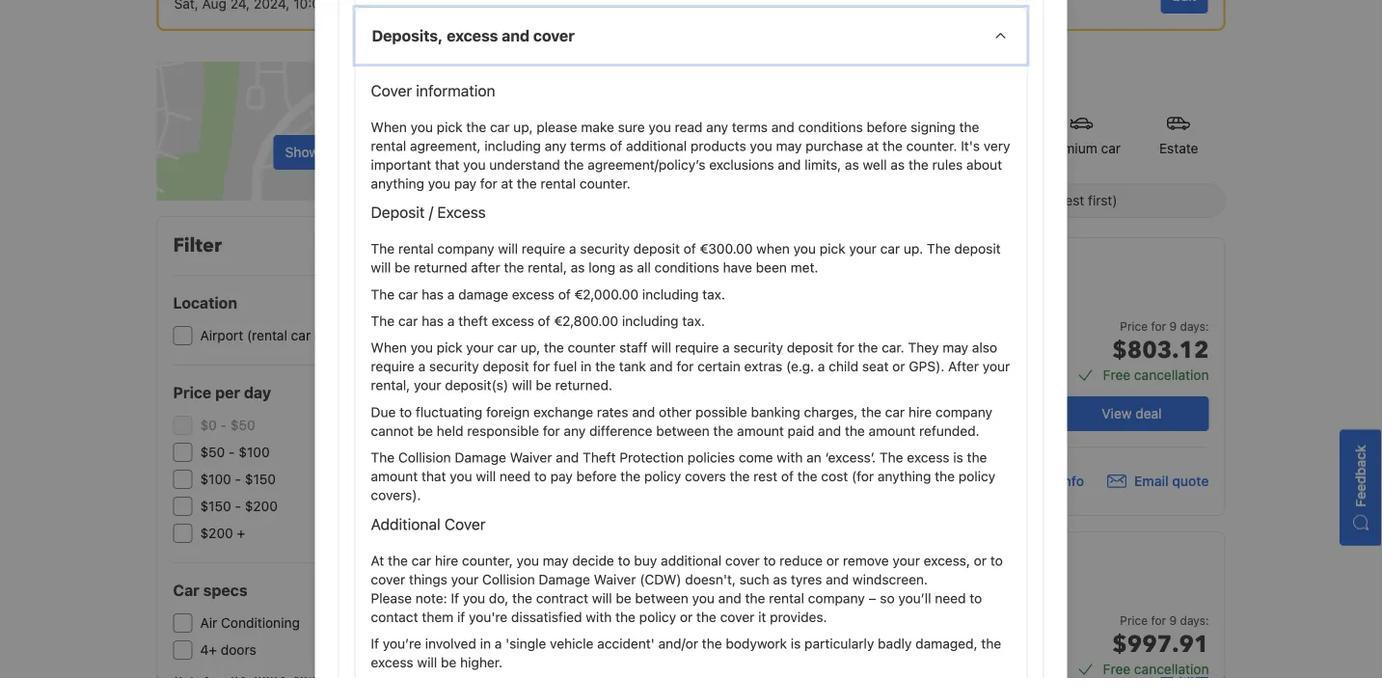 Task type: vqa. For each thing, say whether or not it's contained in the screenshot.
second When from the bottom
yes



Task type: describe. For each thing, give the bounding box(es) containing it.
for up 'child'
[[837, 340, 854, 355]]

you up agreement,
[[411, 119, 433, 135]]

and down large car
[[778, 157, 801, 173]]

your down counter, in the bottom left of the page
[[451, 571, 479, 587]]

security inside the rental company will require a security deposit of €300.00 when you pick your car up. the deposit will be returned after the rental, as long as all conditions have been met.
[[580, 241, 630, 257]]

and inside the collision damage waiver and theft protection policies come with an 'excess'. the excess is the amount that you will need to pay before the policy covers the rest of the cost (for anything the policy covers).
[[556, 449, 579, 465]]

bodywork
[[726, 636, 787, 652]]

rates
[[597, 404, 628, 420]]

company inside at the car hire counter, you may decide to buy additional cover to reduce or remove your excess, or to cover things your collision damage waiver (cdw) doesn't, such as tyres and windscreen. please note: if you do, the contract will be between you and the rental company – so you'll need to contact them if you're dissatisfied with the policy or the cover it provides.
[[808, 590, 865, 606]]

them
[[422, 609, 454, 625]]

hybrid
[[754, 552, 789, 565]]

the inside the rental company will require a security deposit of €300.00 when you pick your car up. the deposit will be returned after the rental, as long as all conditions have been met.
[[504, 260, 524, 276]]

rental, inside 'when you pick your car up, the counter staff will require a security deposit for the car. they may also require a security deposit for fuel in the tank and for certain extras (e.g. a child seat or gps). after your rental, your deposit(s) will be returned.'
[[371, 377, 410, 393]]

such
[[740, 571, 769, 587]]

rental inside the rental company will require a security deposit of €300.00 when you pick your car up. the deposit will be returned after the rental, as long as all conditions have been met.
[[398, 241, 434, 257]]

feedback button
[[1340, 429, 1382, 546]]

for inside 'price for 9 days: $997.91'
[[1151, 613, 1166, 627]]

cars
[[835, 61, 879, 93]]

returned
[[414, 260, 467, 276]]

a inside the rental company will require a security deposit of €300.00 when you pick your car up. the deposit will be returned after the rental, as long as all conditions have been met.
[[569, 241, 576, 257]]

staff
[[619, 340, 648, 355]]

1 horizontal spatial terms
[[732, 119, 768, 135]]

collision inside the collision damage waiver and theft protection policies come with an 'excess'. the excess is the amount that you will need to pay before the policy covers the rest of the cost (for anything the policy covers).
[[398, 449, 451, 465]]

will up 'after'
[[498, 241, 518, 257]]

contract
[[536, 590, 588, 606]]

after
[[948, 358, 979, 374]]

seat
[[862, 358, 889, 374]]

cannot
[[371, 423, 414, 439]]

price for price for 9 days: $803.12
[[1120, 319, 1148, 333]]

rome for rome ciampino airport car rental center
[[707, 394, 743, 410]]

unlimited mileage for plug-in hybrid
[[899, 655, 1010, 671]]

large for hybrid
[[742, 655, 777, 671]]

carrier
[[963, 140, 1004, 156]]

conditions inside when you pick the car up, please make sure you read any terms and conditions before signing the rental agreement, including any terms of additional products you may purchase at the counter. it's very important that you understand the agreement/policy's exclusions and limits, as well as the rules about anything you pay for at the rental counter.
[[798, 119, 863, 135]]

map
[[342, 144, 369, 160]]

excess right the theft
[[492, 313, 534, 329]]

of up the €2,800.00
[[558, 286, 571, 302]]

0 horizontal spatial security
[[429, 358, 479, 374]]

when for when you pick your car up, the counter staff will require a security deposit for the car. they may also require a security deposit for fuel in the tank and for certain extras (e.g. a child seat or gps). after your rental, your deposit(s) will be returned.
[[371, 340, 407, 355]]

as inside at the car hire counter, you may decide to buy additional cover to reduce or remove your excess, or to cover things your collision damage waiver (cdw) doesn't, such as tyres and windscreen. please note: if you do, the contract will be between you and the rental company – so you'll need to contact them if you're dissatisfied with the policy or the cover it provides.
[[773, 571, 787, 587]]

particularly
[[805, 636, 874, 652]]

5 for ideal
[[730, 334, 738, 350]]

renegade
[[779, 591, 834, 605]]

you up exclusions
[[750, 138, 772, 154]]

0 vertical spatial any
[[706, 119, 728, 135]]

4+ doors
[[200, 642, 256, 658]]

$803.12
[[1112, 334, 1209, 366]]

including for €2,800.00
[[622, 313, 679, 329]]

1 vertical spatial security
[[734, 340, 783, 355]]

at the car hire counter, you may decide to buy additional cover to reduce or remove your excess, or to cover things your collision damage waiver (cdw) doesn't, such as tyres and windscreen. please note: if you do, the contract will be between you and the rental company – so you'll need to contact them if you're dissatisfied with the policy or the cover it provides.
[[371, 552, 1003, 625]]

days: for $997.91
[[1180, 613, 1209, 627]]

$0 - $50
[[200, 417, 255, 433]]

2 vertical spatial require
[[371, 358, 415, 374]]

you inside the rental company will require a security deposit of €300.00 when you pick your car up. the deposit will be returned after the rental, as long as all conditions have been met.
[[794, 241, 816, 257]]

anything inside the collision damage waiver and theft protection policies come with an 'excess'. the excess is the amount that you will need to pay before the policy covers the rest of the cost (for anything the policy covers).
[[878, 468, 931, 484]]

as right well
[[891, 157, 905, 173]]

your down also
[[983, 358, 1010, 374]]

all inside button
[[428, 236, 442, 252]]

counter,
[[462, 552, 513, 568]]

and up large car
[[771, 119, 795, 135]]

and up the difference
[[632, 404, 655, 420]]

premium car button
[[1023, 100, 1140, 170]]

before inside when you pick the car up, please make sure you read any terms and conditions before signing the rental agreement, including any terms of additional products you may purchase at the counter. it's very important that you understand the agreement/policy's exclusions and limits, as well as the rules about anything you pay for at the rental counter.
[[867, 119, 907, 135]]

policy down protection
[[644, 468, 681, 484]]

your up windscreen.
[[893, 552, 920, 568]]

rental up important
[[371, 138, 406, 154]]

email quote
[[1134, 473, 1209, 489]]

policy down refunded.
[[959, 468, 996, 484]]

may inside 'when you pick your car up, the counter staff will require a security deposit for the car. they may also require a security deposit for fuel in the tank and for certain extras (e.g. a child seat or gps). after your rental, your deposit(s) will be returned.'
[[943, 340, 969, 355]]

in inside 'when you pick your car up, the counter staff will require a security deposit for the car. they may also require a security deposit for fuel in the tank and for certain extras (e.g. a child seat or gps). after your rental, your deposit(s) will be returned.'
[[581, 358, 592, 374]]

products
[[691, 138, 746, 154]]

of inside the rental company will require a security deposit of €300.00 when you pick your car up. the deposit will be returned after the rental, as long as all conditions have been met.
[[684, 241, 696, 257]]

ciampino for airport
[[747, 394, 807, 410]]

that inside the collision damage waiver and theft protection policies come with an 'excess'. the excess is the amount that you will need to pay before the policy covers the rest of the cost (for anything the policy covers).
[[422, 468, 446, 484]]

large for families
[[742, 361, 777, 377]]

and down charges,
[[818, 423, 841, 439]]

deposits, excess and cover region
[[355, 0, 1027, 7]]

with inside at the car hire counter, you may decide to buy additional cover to reduce or remove your excess, or to cover things your collision damage waiver (cdw) doesn't, such as tyres and windscreen. please note: if you do, the contract will be between you and the rental company – so you'll need to contact them if you're dissatisfied with the policy or the cover it provides.
[[586, 609, 612, 625]]

you down doesn't,
[[692, 590, 715, 606]]

a right (e.g.
[[818, 358, 825, 374]]

will down the deposit
[[371, 260, 391, 276]]

pick for child
[[437, 340, 463, 355]]

deposit up €2,000.00
[[633, 241, 680, 257]]

responsible
[[467, 423, 539, 439]]

0 horizontal spatial $150
[[200, 498, 231, 514]]

to inside the collision damage waiver and theft protection policies come with an 'excess'. the excess is the amount that you will need to pay before the policy covers the rest of the cost (for anything the policy covers).
[[534, 468, 547, 484]]

excess up the car has a theft excess of €2,800.00 including tax.
[[512, 286, 555, 302]]

to right excess,
[[990, 552, 1003, 568]]

filters
[[446, 236, 481, 252]]

have
[[723, 260, 752, 276]]

is inside the if you're involved in a 'single vehicle accident' and/or the bodywork is particularly badly damaged, the excess will be higher.
[[791, 636, 801, 652]]

all inside the rental company will require a security deposit of €300.00 when you pick your car up. the deposit will be returned after the rental, as long as all conditions have been met.
[[637, 260, 651, 276]]

the for the collision damage waiver and theft protection policies come with an 'excess'. the excess is the amount that you will need to pay before the policy covers the rest of the cost (for anything the policy covers).
[[371, 449, 395, 465]]

car inside when you pick the car up, please make sure you read any terms and conditions before signing the rental agreement, including any terms of additional products you may purchase at the counter. it's very important that you understand the agreement/policy's exclusions and limits, as well as the rules about anything you pay for at the rental counter.
[[490, 119, 510, 135]]

deal
[[1136, 406, 1162, 422]]

suv jeep renegade or similar
[[707, 585, 887, 611]]

other
[[659, 404, 692, 420]]

rental, inside the rental company will require a security deposit of €300.00 when you pick your car up. the deposit will be returned after the rental, as long as all conditions have been met.
[[528, 260, 567, 276]]

for left certain
[[677, 358, 694, 374]]

5 seats for in
[[730, 628, 775, 644]]

excess inside the collision damage waiver and theft protection policies come with an 'excess'. the excess is the amount that you will need to pay before the policy covers the rest of the cost (for anything the policy covers).
[[907, 449, 950, 465]]

feedback
[[1353, 445, 1369, 507]]

cost
[[821, 468, 848, 484]]

$150 - $200
[[200, 498, 278, 514]]

to down excess,
[[970, 590, 982, 606]]

large car button
[[728, 100, 826, 172]]

pay inside the collision damage waiver and theft protection policies come with an 'excess'. the excess is the amount that you will need to pay before the policy covers the rest of the cost (for anything the policy covers).
[[550, 468, 573, 484]]

as right long
[[619, 260, 633, 276]]

first)
[[1088, 192, 1118, 208]]

returned.
[[555, 377, 613, 393]]

/
[[429, 203, 433, 222]]

car inside rome ciampino airport car rental center
[[707, 416, 726, 429]]

conditioning
[[221, 615, 300, 631]]

drop-off date element
[[422, 0, 599, 14]]

will up foreign
[[512, 377, 532, 393]]

including inside when you pick the car up, please make sure you read any terms and conditions before signing the rental agreement, including any terms of additional products you may purchase at the counter. it's very important that you understand the agreement/policy's exclusions and limits, as well as the rules about anything you pay for at the rental counter.
[[485, 138, 541, 154]]

be inside the if you're involved in a 'single vehicle accident' and/or the bodywork is particularly badly damaged, the excess will be higher.
[[441, 655, 457, 671]]

at
[[371, 552, 384, 568]]

excess,
[[924, 552, 970, 568]]

or inside suv jeep renegade or similar
[[837, 591, 848, 605]]

1 horizontal spatial amount
[[737, 423, 784, 439]]

in inside the if you're involved in a 'single vehicle accident' and/or the bodywork is particularly badly damaged, the excess will be higher.
[[480, 636, 491, 652]]

the for the car has a damage excess of €2,000.00 including tax.
[[371, 286, 395, 302]]

about
[[967, 157, 1002, 173]]

need inside at the car hire counter, you may decide to buy additional cover to reduce or remove your excess, or to cover things your collision damage waiver (cdw) doesn't, such as tyres and windscreen. please note: if you do, the contract will be between you and the rental company – so you'll need to contact them if you're dissatisfied with the policy or the cover it provides.
[[935, 590, 966, 606]]

protection
[[620, 449, 684, 465]]

supplied by avis image
[[538, 467, 598, 496]]

view deal button
[[1055, 396, 1209, 431]]

bags for plug-in hybrid
[[781, 655, 811, 671]]

including for €2,000.00
[[642, 286, 699, 302]]

cover left "it"
[[720, 609, 755, 625]]

that inside when you pick the car up, please make sure you read any terms and conditions before signing the rental agreement, including any terms of additional products you may purchase at the counter. it's very important that you understand the agreement/policy's exclusions and limits, as well as the rules about anything you pay for at the rental counter.
[[435, 157, 460, 173]]

the for the rental company will require a security deposit of €300.00 when you pick your car up. the deposit will be returned after the rental, as long as all conditions have been met.
[[371, 241, 395, 257]]

cancellation for $997.91
[[1134, 661, 1209, 677]]

company inside "due to fluctuating foreign exchange rates and other possible banking charges, the car hire company cannot be held responsible for any difference between the amount paid and the amount refunded."
[[936, 404, 993, 420]]

the right 'excess'.
[[880, 449, 903, 465]]

anything inside when you pick the car up, please make sure you read any terms and conditions before signing the rental agreement, including any terms of additional products you may purchase at the counter. it's very important that you understand the agreement/policy's exclusions and limits, as well as the rules about anything you pay for at the rental counter.
[[371, 176, 424, 192]]

show on map button
[[157, 62, 498, 201]]

they
[[908, 340, 939, 355]]

you down agreement,
[[463, 157, 486, 173]]

or right excess,
[[974, 552, 987, 568]]

2 horizontal spatial amount
[[869, 423, 916, 439]]

refunded.
[[919, 423, 980, 439]]

or right reduce at the right bottom
[[827, 552, 839, 568]]

fluctuating
[[416, 404, 483, 420]]

suv for suv
[[707, 290, 746, 317]]

$0
[[200, 417, 217, 433]]

purchase
[[806, 138, 863, 154]]

1 horizontal spatial $100
[[239, 444, 270, 460]]

be inside the rental company will require a security deposit of €300.00 when you pick your car up. the deposit will be returned after the rental, as long as all conditions have been met.
[[395, 260, 410, 276]]

price for 9 days: $803.12
[[1112, 319, 1209, 366]]

+
[[237, 525, 245, 541]]

as down suvs
[[845, 157, 859, 173]]

0 vertical spatial airport
[[200, 327, 243, 343]]

3 large bags for hybrid
[[730, 655, 811, 671]]

0 vertical spatial cover
[[371, 81, 412, 100]]

car inside at the car hire counter, you may decide to buy additional cover to reduce or remove your excess, or to cover things your collision damage waiver (cdw) doesn't, such as tyres and windscreen. please note: if you do, the contract will be between you and the rental company – so you'll need to contact them if you're dissatisfied with the policy or the cover it provides.
[[412, 552, 431, 568]]

price per day
[[173, 383, 271, 402]]

price for 9 days: $997.91
[[1112, 613, 1209, 660]]

waiver inside at the car hire counter, you may decide to buy additional cover to reduce or remove your excess, or to cover things your collision damage waiver (cdw) doesn't, such as tyres and windscreen. please note: if you do, the contract will be between you and the rental company – so you'll need to contact them if you're dissatisfied with the policy or the cover it provides.
[[594, 571, 636, 587]]

exclusions
[[709, 157, 774, 173]]

premium car
[[1043, 140, 1121, 156]]

or up "and/or"
[[680, 609, 693, 625]]

held
[[437, 423, 464, 439]]

suv for suv jeep renegade or similar
[[707, 585, 746, 611]]

pay inside when you pick the car up, please make sure you read any terms and conditions before signing the rental agreement, including any terms of additional products you may purchase at the counter. it's very important that you understand the agreement/policy's exclusions and limits, as well as the rules about anything you pay for at the rental counter.
[[454, 176, 477, 192]]

remove
[[843, 552, 889, 568]]

met.
[[791, 260, 818, 276]]

for left fuel
[[533, 358, 550, 374]]

collision inside at the car hire counter, you may decide to buy additional cover to reduce or remove your excess, or to cover things your collision damage waiver (cdw) doesn't, such as tyres and windscreen. please note: if you do, the contract will be between you and the rental company – so you'll need to contact them if you're dissatisfied with the policy or the cover it provides.
[[482, 571, 535, 587]]

for inside "due to fluctuating foreign exchange rates and other possible banking charges, the car hire company cannot be held responsible for any difference between the amount paid and the amount refunded."
[[543, 423, 560, 439]]

paid
[[788, 423, 814, 439]]

a up certain
[[723, 340, 730, 355]]

center)
[[314, 327, 359, 343]]

amount inside the collision damage waiver and theft protection policies come with an 'excess'. the excess is the amount that you will need to pay before the policy covers the rest of the cost (for anything the policy covers).
[[371, 468, 418, 484]]

automatic for ideal for families
[[899, 334, 962, 350]]

1 horizontal spatial $150
[[245, 471, 276, 487]]

1 vertical spatial car
[[173, 581, 200, 600]]

or inside 'when you pick your car up, the counter staff will require a security deposit for the car. they may also require a security deposit for fuel in the tank and for certain extras (e.g. a child seat or gps). after your rental, your deposit(s) will be returned.'
[[893, 358, 905, 374]]

rest
[[754, 468, 778, 484]]

if inside the if you're involved in a 'single vehicle accident' and/or the bodywork is particularly badly damaged, the excess will be higher.
[[371, 636, 379, 652]]

to up the such
[[764, 552, 776, 568]]

and inside dropdown button
[[502, 26, 530, 45]]

the collision damage waiver and theft protection policies come with an 'excess'. the excess is the amount that you will need to pay before the policy covers the rest of the cost (for anything the policy covers).
[[371, 449, 996, 503]]

will right staff
[[651, 340, 671, 355]]

involved
[[425, 636, 476, 652]]

damage inside the collision damage waiver and theft protection policies come with an 'excess'. the excess is the amount that you will need to pay before the policy covers the rest of the cost (for anything the policy covers).
[[455, 449, 506, 465]]

due
[[371, 404, 396, 420]]

unlimited for plug-in hybrid
[[899, 655, 958, 671]]

a left the theft
[[447, 313, 455, 329]]

windscreen.
[[853, 571, 928, 587]]

be inside 'when you pick your car up, the counter staff will require a security deposit for the car. they may also require a security deposit for fuel in the tank and for certain extras (e.g. a child seat or gps). after your rental, your deposit(s) will be returned.'
[[536, 377, 552, 393]]

unlimited for ideal for families
[[899, 361, 958, 377]]

location
[[173, 294, 237, 312]]

decide
[[572, 552, 614, 568]]

you inside 'when you pick your car up, the counter staff will require a security deposit for the car. they may also require a security deposit for fuel in the tank and for certain extras (e.g. a child seat or gps). after your rental, your deposit(s) will be returned.'
[[411, 340, 433, 355]]

free for $803.12
[[1103, 367, 1131, 383]]

as left long
[[571, 260, 585, 276]]

be inside "due to fluctuating foreign exchange rates and other possible banking charges, the car hire company cannot be held responsible for any difference between the amount paid and the amount refunded."
[[417, 423, 433, 439]]

to left buy
[[618, 552, 630, 568]]

1 vertical spatial counter.
[[580, 176, 631, 192]]

a down 'returned'
[[447, 286, 455, 302]]

- for $50
[[229, 444, 235, 460]]

difference
[[589, 423, 653, 439]]

if you're involved in a 'single vehicle accident' and/or the bodywork is particularly badly damaged, the excess will be higher.
[[371, 636, 1001, 671]]

agreement,
[[410, 138, 481, 154]]

you up /
[[428, 176, 451, 192]]

view deal
[[1102, 406, 1162, 422]]

the for the car has a theft excess of €2,800.00 including tax.
[[371, 313, 395, 329]]

price for price (lowest first)
[[1004, 192, 1036, 208]]

specs
[[203, 581, 247, 600]]

extras
[[744, 358, 783, 374]]

product card group containing $997.91
[[521, 532, 1226, 678]]

will inside at the car hire counter, you may decide to buy additional cover to reduce or remove your excess, or to cover things your collision damage waiver (cdw) doesn't, such as tyres and windscreen. please note: if you do, the contract will be between you and the rental company – so you'll need to contact them if you're dissatisfied with the policy or the cover it provides.
[[592, 590, 612, 606]]

policies
[[688, 449, 735, 465]]

in inside product card group
[[741, 552, 751, 565]]

(cdw)
[[640, 571, 682, 587]]

deposit up deposit(s) at the bottom left of the page
[[483, 358, 529, 374]]

covers
[[685, 468, 726, 484]]

0 vertical spatial $50
[[230, 417, 255, 433]]

of down the car has a damage excess of €2,000.00 including tax.
[[538, 313, 550, 329]]

clear
[[392, 236, 425, 252]]

cover up please
[[371, 571, 405, 587]]

may inside at the car hire counter, you may decide to buy additional cover to reduce or remove your excess, or to cover things your collision damage waiver (cdw) doesn't, such as tyres and windscreen. please note: if you do, the contract will be between you and the rental company – so you'll need to contact them if you're dissatisfied with the policy or the cover it provides.
[[543, 552, 569, 568]]

seats for hybrid
[[742, 628, 775, 644]]

1 vertical spatial any
[[545, 138, 567, 154]]

things
[[409, 571, 448, 587]]

also
[[972, 340, 998, 355]]

€2,800.00
[[554, 313, 618, 329]]

car inside the rental company will require a security deposit of €300.00 when you pick your car up. the deposit will be returned after the rental, as long as all conditions have been met.
[[880, 241, 900, 257]]

badly
[[878, 636, 912, 652]]

pick inside the rental company will require a security deposit of €300.00 when you pick your car up. the deposit will be returned after the rental, as long as all conditions have been met.
[[820, 241, 846, 257]]

1 horizontal spatial counter.
[[906, 138, 957, 154]]

3 large bags for families
[[730, 361, 811, 377]]

do,
[[489, 590, 509, 606]]

premium
[[1043, 140, 1098, 156]]

available
[[885, 61, 987, 93]]

higher.
[[460, 655, 503, 671]]

damage inside at the car hire counter, you may decide to buy additional cover to reduce or remove your excess, or to cover things your collision damage waiver (cdw) doesn't, such as tyres and windscreen. please note: if you do, the contract will be between you and the rental company – so you'll need to contact them if you're dissatisfied with the policy or the cover it provides.
[[539, 571, 590, 587]]



Task type: locate. For each thing, give the bounding box(es) containing it.
0 vertical spatial need
[[500, 468, 531, 484]]

been
[[756, 260, 787, 276]]

the down the clear
[[371, 286, 395, 302]]

2 has from the top
[[422, 313, 444, 329]]

ciampino for airport:
[[591, 61, 700, 93]]

1 horizontal spatial is
[[953, 449, 963, 465]]

cancellation for $803.12
[[1134, 367, 1209, 383]]

important info button
[[967, 472, 1084, 491]]

- right $0
[[221, 417, 227, 433]]

0 vertical spatial 3
[[730, 361, 738, 377]]

0 vertical spatial all
[[428, 236, 442, 252]]

pick for that
[[437, 119, 463, 135]]

0 vertical spatial seats
[[742, 334, 775, 350]]

between down "other"
[[656, 423, 710, 439]]

0 vertical spatial bags
[[781, 361, 811, 377]]

1 5 from the top
[[730, 334, 738, 350]]

2 horizontal spatial security
[[734, 340, 783, 355]]

0 horizontal spatial counter.
[[580, 176, 631, 192]]

0 horizontal spatial $100
[[200, 471, 231, 487]]

2 5 seats from the top
[[730, 628, 775, 644]]

1 horizontal spatial require
[[522, 241, 565, 257]]

additional inside at the car hire counter, you may decide to buy additional cover to reduce or remove your excess, or to cover things your collision damage waiver (cdw) doesn't, such as tyres and windscreen. please note: if you do, the contract will be between you and the rental company – so you'll need to contact them if you're dissatisfied with the policy or the cover it provides.
[[661, 552, 722, 568]]

deposit right up.
[[954, 241, 1001, 257]]

1 horizontal spatial rome
[[707, 394, 743, 410]]

rome up please
[[521, 61, 586, 93]]

for up the $997.91
[[1151, 613, 1166, 627]]

air conditioning
[[200, 615, 300, 631]]

when inside 'when you pick your car up, the counter staff will require a security deposit for the car. they may also require a security deposit for fuel in the tank and for certain extras (e.g. a child seat or gps). after your rental, your deposit(s) will be returned.'
[[371, 340, 407, 355]]

rental left center
[[729, 416, 760, 429]]

1 has from the top
[[422, 286, 444, 302]]

0 vertical spatial automatic
[[899, 334, 962, 350]]

you inside the collision damage waiver and theft protection policies come with an 'excess'. the excess is the amount that you will need to pay before the policy covers the rest of the cost (for anything the policy covers).
[[450, 468, 472, 484]]

1 vertical spatial hire
[[435, 552, 458, 568]]

$50 down $0
[[200, 444, 225, 460]]

-
[[221, 417, 227, 433], [229, 444, 235, 460], [235, 471, 241, 487], [235, 498, 241, 514]]

0 vertical spatial 5 seats
[[730, 334, 775, 350]]

1 5 seats from the top
[[730, 334, 775, 350]]

2 vertical spatial in
[[480, 636, 491, 652]]

2 horizontal spatial company
[[936, 404, 993, 420]]

anything down important
[[371, 176, 424, 192]]

1 vertical spatial 5 seats
[[730, 628, 775, 644]]

2 unlimited mileage from the top
[[899, 655, 1010, 671]]

in up higher.
[[480, 636, 491, 652]]

a
[[569, 241, 576, 257], [447, 286, 455, 302], [447, 313, 455, 329], [723, 340, 730, 355], [418, 358, 426, 374], [818, 358, 825, 374], [495, 636, 502, 652]]

of right rest
[[781, 468, 794, 484]]

price for price per day
[[173, 383, 212, 402]]

large inside button
[[748, 140, 783, 156]]

very
[[984, 138, 1010, 154]]

1 horizontal spatial in
[[581, 358, 592, 374]]

has for damage
[[422, 286, 444, 302]]

of inside the collision damage waiver and theft protection policies come with an 'excess'. the excess is the amount that you will need to pay before the policy covers the rest of the cost (for anything the policy covers).
[[781, 468, 794, 484]]

price inside "sort by" element
[[1004, 192, 1036, 208]]

damage down responsible
[[455, 449, 506, 465]]

- for $100
[[235, 471, 241, 487]]

up, down the car has a theft excess of €2,800.00 including tax.
[[521, 340, 540, 355]]

the car has a damage excess of €2,000.00 including tax.
[[371, 286, 725, 302]]

2 3 large bags from the top
[[730, 655, 811, 671]]

rental,
[[528, 260, 567, 276], [371, 377, 410, 393]]

product card group containing $803.12
[[521, 237, 1232, 516]]

including down the rental company will require a security deposit of €300.00 when you pick your car up. the deposit will be returned after the rental, as long as all conditions have been met.
[[642, 286, 699, 302]]

0 vertical spatial pay
[[454, 176, 477, 192]]

day
[[244, 383, 271, 402]]

0 vertical spatial rental,
[[528, 260, 567, 276]]

people carrier button
[[898, 100, 1023, 170]]

has left the theft
[[422, 313, 444, 329]]

1 horizontal spatial cover
[[445, 515, 486, 533]]

0 vertical spatial terms
[[732, 119, 768, 135]]

2 unlimited from the top
[[899, 655, 958, 671]]

1 horizontal spatial ciampino
[[747, 394, 807, 410]]

important
[[994, 473, 1057, 489]]

and down doesn't,
[[718, 590, 742, 606]]

to inside "due to fluctuating foreign exchange rates and other possible banking charges, the car hire company cannot be held responsible for any difference between the amount paid and the amount refunded."
[[400, 404, 412, 420]]

0 horizontal spatial in
[[480, 636, 491, 652]]

'single
[[506, 636, 546, 652]]

cancellation
[[1134, 367, 1209, 383], [1134, 661, 1209, 677]]

1 vertical spatial require
[[675, 340, 719, 355]]

airport inside rome ciampino airport car rental center
[[810, 394, 855, 410]]

deposits, excess and cover
[[372, 26, 575, 45]]

pick-up date element
[[174, 0, 353, 14]]

2 automatic from the top
[[899, 628, 962, 644]]

1 vertical spatial need
[[935, 590, 966, 606]]

2 days: from the top
[[1180, 613, 1209, 627]]

seats for families
[[742, 334, 775, 350]]

including up staff
[[622, 313, 679, 329]]

suvs
[[845, 140, 879, 156]]

center
[[764, 416, 799, 429]]

tax. for the car has a theft excess of €2,800.00 including tax.
[[682, 313, 705, 329]]

0 horizontal spatial $50
[[200, 444, 225, 460]]

before down theft
[[576, 468, 617, 484]]

days: for $803.12
[[1180, 319, 1209, 333]]

1 vertical spatial collision
[[482, 571, 535, 587]]

1 vertical spatial pay
[[550, 468, 573, 484]]

1 days: from the top
[[1180, 319, 1209, 333]]

you're
[[469, 609, 508, 625]]

all right long
[[637, 260, 651, 276]]

$100
[[239, 444, 270, 460], [200, 471, 231, 487]]

has down 'returned'
[[422, 286, 444, 302]]

need right you'll
[[935, 590, 966, 606]]

excess inside the if you're involved in a 'single vehicle accident' and/or the bodywork is particularly badly damaged, the excess will be higher.
[[371, 655, 414, 671]]

large car
[[748, 140, 806, 156]]

contact
[[371, 609, 418, 625]]

1 unlimited from the top
[[899, 361, 958, 377]]

for down exchange
[[543, 423, 560, 439]]

up, for please
[[513, 119, 533, 135]]

mileage for ideal for families
[[962, 361, 1010, 377]]

1 mileage from the top
[[962, 361, 1010, 377]]

1 suv from the top
[[707, 290, 746, 317]]

1 free from the top
[[1103, 367, 1131, 383]]

a up the car has a damage excess of €2,000.00 including tax.
[[569, 241, 576, 257]]

1 seats from the top
[[742, 334, 775, 350]]

medium car
[[540, 140, 613, 156]]

5 seats for for
[[730, 334, 775, 350]]

2 5 from the top
[[730, 628, 738, 644]]

tyres
[[791, 571, 822, 587]]

1 vertical spatial tax.
[[682, 313, 705, 329]]

'excess'.
[[825, 449, 876, 465]]

large up rome ciampino airport button
[[742, 361, 777, 377]]

up.
[[904, 241, 923, 257]]

your up fluctuating
[[414, 377, 441, 393]]

9 for $803.12
[[1170, 319, 1177, 333]]

0 vertical spatial unlimited mileage
[[899, 361, 1010, 377]]

if
[[451, 590, 459, 606], [371, 636, 379, 652]]

1 vertical spatial $50
[[200, 444, 225, 460]]

additional
[[371, 515, 441, 533]]

any inside "due to fluctuating foreign exchange rates and other possible banking charges, the car hire company cannot be held responsible for any difference between the amount paid and the amount refunded."
[[564, 423, 586, 439]]

0 vertical spatial may
[[776, 138, 802, 154]]

price inside "price for 9 days: $803.12"
[[1120, 319, 1148, 333]]

or down car.
[[893, 358, 905, 374]]

1 unlimited mileage from the top
[[899, 361, 1010, 377]]

1 vertical spatial unlimited
[[899, 655, 958, 671]]

quote
[[1172, 473, 1209, 489]]

$150 up $200 +
[[200, 498, 231, 514]]

conditions up purchase
[[798, 119, 863, 135]]

2 9 from the top
[[1170, 613, 1177, 627]]

1 bags from the top
[[781, 361, 811, 377]]

counter.
[[906, 138, 957, 154], [580, 176, 631, 192]]

1 vertical spatial all
[[637, 260, 651, 276]]

0 horizontal spatial hire
[[435, 552, 458, 568]]

of inside when you pick the car up, please make sure you read any terms and conditions before signing the rental agreement, including any terms of additional products you may purchase at the counter. it's very important that you understand the agreement/policy's exclusions and limits, as well as the rules about anything you pay for at the rental counter.
[[610, 138, 622, 154]]

0 horizontal spatial before
[[576, 468, 617, 484]]

1 horizontal spatial need
[[935, 590, 966, 606]]

and down drop-off date element
[[502, 26, 530, 45]]

additional cover
[[371, 515, 486, 533]]

car inside "due to fluctuating foreign exchange rates and other possible banking charges, the car hire company cannot be held responsible for any difference between the amount paid and the amount refunded."
[[885, 404, 905, 420]]

unlimited
[[899, 361, 958, 377], [899, 655, 958, 671]]

in up returned. at the bottom left of the page
[[581, 358, 592, 374]]

1 when from the top
[[371, 119, 407, 135]]

email quote button
[[1107, 472, 1209, 491]]

and right tyres
[[826, 571, 849, 587]]

1 product card group from the top
[[521, 237, 1232, 516]]

1 vertical spatial automatic
[[899, 628, 962, 644]]

0 vertical spatial collision
[[398, 449, 451, 465]]

excess
[[437, 203, 486, 222]]

1 vertical spatial anything
[[878, 468, 931, 484]]

unlimited mileage
[[899, 361, 1010, 377], [899, 655, 1010, 671]]

pick down the theft
[[437, 340, 463, 355]]

up,
[[513, 119, 533, 135], [521, 340, 540, 355]]

- for $150
[[235, 498, 241, 514]]

a inside the if you're involved in a 'single vehicle accident' and/or the bodywork is particularly badly damaged, the excess will be higher.
[[495, 636, 502, 652]]

additional inside when you pick the car up, please make sure you read any terms and conditions before signing the rental agreement, including any terms of additional products you may purchase at the counter. it's very important that you understand the agreement/policy's exclusions and limits, as well as the rules about anything you pay for at the rental counter.
[[626, 138, 687, 154]]

with left an
[[777, 449, 803, 465]]

price for price for 9 days: $997.91
[[1120, 613, 1148, 627]]

2 vertical spatial may
[[543, 552, 569, 568]]

will inside the collision damage waiver and theft protection policies come with an 'excess'. the excess is the amount that you will need to pay before the policy covers the rest of the cost (for anything the policy covers).
[[476, 468, 496, 484]]

to down responsible
[[534, 468, 547, 484]]

company up refunded.
[[936, 404, 993, 420]]

between inside at the car hire counter, you may decide to buy additional cover to reduce or remove your excess, or to cover things your collision damage waiver (cdw) doesn't, such as tyres and windscreen. please note: if you do, the contract will be between you and the rental company – so you'll need to contact them if you're dissatisfied with the policy or the cover it provides.
[[635, 590, 689, 606]]

2 cancellation from the top
[[1134, 661, 1209, 677]]

4+
[[200, 642, 217, 658]]

free cancellation down '$803.12' at the right
[[1103, 367, 1209, 383]]

you up met.
[[794, 241, 816, 257]]

0 vertical spatial pick
[[437, 119, 463, 135]]

rental, up the car has a damage excess of €2,000.00 including tax.
[[528, 260, 567, 276]]

it
[[758, 609, 766, 625]]

the right up.
[[927, 241, 951, 257]]

0 horizontal spatial $200
[[200, 525, 233, 541]]

before inside the collision damage waiver and theft protection policies come with an 'excess'. the excess is the amount that you will need to pay before the policy covers the rest of the cost (for anything the policy covers).
[[576, 468, 617, 484]]

tax. down ideal at the right top
[[702, 286, 725, 302]]

rental inside rome ciampino airport car rental center
[[729, 416, 760, 429]]

1 vertical spatial 3
[[730, 655, 738, 671]]

5 for plug-
[[730, 628, 738, 644]]

unlimited mileage for ideal for families
[[899, 361, 1010, 377]]

1 vertical spatial large
[[742, 361, 777, 377]]

cover up the such
[[725, 552, 760, 568]]

rental down medium
[[541, 176, 576, 192]]

when inside when you pick the car up, please make sure you read any terms and conditions before signing the rental agreement, including any terms of additional products you may purchase at the counter. it's very important that you understand the agreement/policy's exclusions and limits, as well as the rules about anything you pay for at the rental counter.
[[371, 119, 407, 135]]

when for when you pick the car up, please make sure you read any terms and conditions before signing the rental agreement, including any terms of additional products you may purchase at the counter. it's very important that you understand the agreement/policy's exclusions and limits, as well as the rules about anything you pay for at the rental counter.
[[371, 119, 407, 135]]

price left per
[[173, 383, 212, 402]]

damage up 'contract'
[[539, 571, 590, 587]]

1 3 from the top
[[730, 361, 738, 377]]

small car
[[652, 140, 709, 156]]

important
[[371, 157, 431, 173]]

1 horizontal spatial $200
[[245, 498, 278, 514]]

signing
[[911, 119, 956, 135]]

5 right "and/or"
[[730, 628, 738, 644]]

0 vertical spatial conditions
[[798, 119, 863, 135]]

well
[[863, 157, 887, 173]]

1 3 large bags from the top
[[730, 361, 811, 377]]

cover inside dropdown button
[[533, 26, 575, 45]]

1 vertical spatial $100
[[200, 471, 231, 487]]

mileage for plug-in hybrid
[[962, 655, 1010, 671]]

free cancellation for $803.12
[[1103, 367, 1209, 383]]

if left you're
[[371, 636, 379, 652]]

1 vertical spatial free
[[1103, 661, 1131, 677]]

and inside 'when you pick your car up, the counter staff will require a security deposit for the car. they may also require a security deposit for fuel in the tank and for certain extras (e.g. a child seat or gps). after your rental, your deposit(s) will be returned.'
[[650, 358, 673, 374]]

gps).
[[909, 358, 945, 374]]

require inside the rental company will require a security deposit of €300.00 when you pick your car up. the deposit will be returned after the rental, as long as all conditions have been met.
[[522, 241, 565, 257]]

will inside the if you're involved in a 'single vehicle accident' and/or the bodywork is particularly badly damaged, the excess will be higher.
[[417, 655, 437, 671]]

1 vertical spatial free cancellation
[[1103, 661, 1209, 677]]

banking
[[751, 404, 800, 420]]

you up small
[[649, 119, 671, 135]]

0 horizontal spatial collision
[[398, 449, 451, 465]]

charges,
[[804, 404, 858, 420]]

1 vertical spatial suv
[[707, 585, 746, 611]]

rental up 'returned'
[[398, 241, 434, 257]]

pick inside 'when you pick your car up, the counter staff will require a security deposit for the car. they may also require a security deposit for fuel in the tank and for certain extras (e.g. a child seat or gps). after your rental, your deposit(s) will be returned.'
[[437, 340, 463, 355]]

airport (rental car center)
[[200, 327, 359, 343]]

hire
[[909, 404, 932, 420], [435, 552, 458, 568]]

show on map
[[285, 144, 369, 160]]

tax. for the car has a damage excess of €2,000.00 including tax.
[[702, 286, 725, 302]]

anything right '(for'
[[878, 468, 931, 484]]

- for $0
[[221, 417, 227, 433]]

1 9 from the top
[[1170, 319, 1177, 333]]

important info
[[994, 473, 1084, 489]]

0 horizontal spatial car
[[173, 581, 200, 600]]

additional up agreement/policy's
[[626, 138, 687, 154]]

rental
[[371, 138, 406, 154], [541, 176, 576, 192], [398, 241, 434, 257], [729, 416, 760, 429], [769, 590, 804, 606]]

5 seats
[[730, 334, 775, 350], [730, 628, 775, 644]]

conditions inside the rental company will require a security deposit of €300.00 when you pick your car up. the deposit will be returned after the rental, as long as all conditions have been met.
[[655, 260, 719, 276]]

days: inside "price for 9 days: $803.12"
[[1180, 319, 1209, 333]]

exchange
[[533, 404, 593, 420]]

is inside the collision damage waiver and theft protection policies come with an 'excess'. the excess is the amount that you will need to pay before the policy covers the rest of the cost (for anything the policy covers).
[[953, 449, 963, 465]]

hire inside at the car hire counter, you may decide to buy additional cover to reduce or remove your excess, or to cover things your collision damage waiver (cdw) doesn't, such as tyres and windscreen. please note: if you do, the contract will be between you and the rental company – so you'll need to contact them if you're dissatisfied with the policy or the cover it provides.
[[435, 552, 458, 568]]

3 large bags down bodywork
[[730, 655, 811, 671]]

counter
[[568, 340, 616, 355]]

you down held
[[450, 468, 472, 484]]

rental inside at the car hire counter, you may decide to buy additional cover to reduce or remove your excess, or to cover things your collision damage waiver (cdw) doesn't, such as tyres and windscreen. please note: if you do, the contract will be between you and the rental company – so you'll need to contact them if you're dissatisfied with the policy or the cover it provides.
[[769, 590, 804, 606]]

1 vertical spatial bags
[[781, 655, 811, 671]]

ciampino up sure at the top of page
[[591, 61, 700, 93]]

1 free cancellation from the top
[[1103, 367, 1209, 383]]

hire inside "due to fluctuating foreign exchange rates and other possible banking charges, the car hire company cannot be held responsible for any difference between the amount paid and the amount refunded."
[[909, 404, 932, 420]]

has for theft
[[422, 313, 444, 329]]

1 horizontal spatial before
[[867, 119, 907, 135]]

rules
[[932, 157, 963, 173]]

days: up the $997.91
[[1180, 613, 1209, 627]]

tank
[[619, 358, 646, 374]]

1 horizontal spatial pay
[[550, 468, 573, 484]]

price left (lowest
[[1004, 192, 1036, 208]]

excess down drop-off date element
[[447, 26, 498, 45]]

up, inside when you pick the car up, please make sure you read any terms and conditions before signing the rental agreement, including any terms of additional products you may purchase at the counter. it's very important that you understand the agreement/policy's exclusions and limits, as well as the rules about anything you pay for at the rental counter.
[[513, 119, 533, 135]]

may inside when you pick the car up, please make sure you read any terms and conditions before signing the rental agreement, including any terms of additional products you may purchase at the counter. it's very important that you understand the agreement/policy's exclusions and limits, as well as the rules about anything you pay for at the rental counter.
[[776, 138, 802, 154]]

clear all filters
[[392, 236, 481, 252]]

1 horizontal spatial at
[[867, 138, 879, 154]]

$100 down $50 - $100
[[200, 471, 231, 487]]

policy inside at the car hire counter, you may decide to buy additional cover to reduce or remove your excess, or to cover things your collision damage waiver (cdw) doesn't, such as tyres and windscreen. please note: if you do, the contract will be between you and the rental company – so you'll need to contact them if you're dissatisfied with the policy or the cover it provides.
[[639, 609, 676, 625]]

2 suv from the top
[[707, 585, 746, 611]]

1 horizontal spatial all
[[637, 260, 651, 276]]

0 horizontal spatial all
[[428, 236, 442, 252]]

automatic for plug-in hybrid
[[899, 628, 962, 644]]

sort by element
[[575, 183, 1226, 218]]

1 vertical spatial rental,
[[371, 377, 410, 393]]

collision up the do,
[[482, 571, 535, 587]]

counter. down signing
[[906, 138, 957, 154]]

0 vertical spatial when
[[371, 119, 407, 135]]

0 vertical spatial cancellation
[[1134, 367, 1209, 383]]

0 horizontal spatial is
[[791, 636, 801, 652]]

5 seats up extras
[[730, 334, 775, 350]]

waiver inside the collision damage waiver and theft protection policies come with an 'excess'. the excess is the amount that you will need to pay before the policy covers the rest of the cost (for anything the policy covers).
[[510, 449, 552, 465]]

for right ideal at the right top
[[741, 258, 756, 271]]

2 3 from the top
[[730, 655, 738, 671]]

airport down 'child'
[[810, 394, 855, 410]]

rome inside rome ciampino airport car rental center
[[707, 394, 743, 410]]

need inside the collision damage waiver and theft protection policies come with an 'excess'. the excess is the amount that you will need to pay before the policy covers the rest of the cost (for anything the policy covers).
[[500, 468, 531, 484]]

deposit(s)
[[445, 377, 508, 393]]

1 vertical spatial additional
[[661, 552, 722, 568]]

search summary element
[[157, 0, 1226, 31]]

$200 left +
[[200, 525, 233, 541]]

medium car button
[[521, 100, 633, 170]]

hire up things
[[435, 552, 458, 568]]

hire up refunded.
[[909, 404, 932, 420]]

all
[[428, 236, 442, 252], [637, 260, 651, 276]]

0 horizontal spatial rome
[[521, 61, 586, 93]]

has
[[422, 286, 444, 302], [422, 313, 444, 329]]

terms
[[732, 119, 768, 135], [570, 138, 606, 154]]

1 vertical spatial is
[[791, 636, 801, 652]]

ciampino inside rome ciampino airport car rental center
[[747, 394, 807, 410]]

as down hybrid
[[773, 571, 787, 587]]

deposit up (e.g.
[[787, 340, 833, 355]]

car inside 'when you pick your car up, the counter staff will require a security deposit for the car. they may also require a security deposit for fuel in the tank and for certain extras (e.g. a child seat or gps). after your rental, your deposit(s) will be returned.'
[[497, 340, 517, 355]]

between inside "due to fluctuating foreign exchange rates and other possible banking charges, the car hire company cannot be held responsible for any difference between the amount paid and the amount refunded."
[[656, 423, 710, 439]]

1 vertical spatial 9
[[1170, 613, 1177, 627]]

any
[[706, 119, 728, 135], [545, 138, 567, 154], [564, 423, 586, 439]]

free for $997.91
[[1103, 661, 1131, 677]]

0 horizontal spatial damage
[[455, 449, 506, 465]]

0 horizontal spatial anything
[[371, 176, 424, 192]]

due to fluctuating foreign exchange rates and other possible banking charges, the car hire company cannot be held responsible for any difference between the amount paid and the amount refunded.
[[371, 404, 993, 439]]

0 vertical spatial that
[[435, 157, 460, 173]]

2 mileage from the top
[[962, 655, 1010, 671]]

1 vertical spatial rome
[[707, 394, 743, 410]]

(rental
[[247, 327, 287, 343]]

deposits, excess and cover button
[[355, 7, 1027, 63]]

0 vertical spatial before
[[867, 119, 907, 135]]

collision down held
[[398, 449, 451, 465]]

if
[[457, 609, 465, 625]]

1 vertical spatial mileage
[[962, 655, 1010, 671]]

rome for rome ciampino airport: 24 cars available
[[521, 61, 586, 93]]

€2,000.00
[[575, 286, 639, 302]]

1 vertical spatial damage
[[539, 571, 590, 587]]

1 vertical spatial has
[[422, 313, 444, 329]]

pay
[[454, 176, 477, 192], [550, 468, 573, 484]]

9 up the $997.91
[[1170, 613, 1177, 627]]

counter. down medium car
[[580, 176, 631, 192]]

1 horizontal spatial company
[[808, 590, 865, 606]]

for inside when you pick the car up, please make sure you read any terms and conditions before signing the rental agreement, including any terms of additional products you may purchase at the counter. it's very important that you understand the agreement/policy's exclusions and limits, as well as the rules about anything you pay for at the rental counter.
[[480, 176, 497, 192]]

2 free from the top
[[1103, 661, 1131, 677]]

to right due
[[400, 404, 412, 420]]

email
[[1134, 473, 1169, 489]]

buy
[[634, 552, 657, 568]]

theft
[[458, 313, 488, 329]]

2 vertical spatial any
[[564, 423, 586, 439]]

0 horizontal spatial terms
[[570, 138, 606, 154]]

bags for ideal for families
[[781, 361, 811, 377]]

3 for plug-
[[730, 655, 738, 671]]

security up extras
[[734, 340, 783, 355]]

security up long
[[580, 241, 630, 257]]

company inside the rental company will require a security deposit of €300.00 when you pick your car up. the deposit will be returned after the rental, as long as all conditions have been met.
[[437, 241, 494, 257]]

1 cancellation from the top
[[1134, 367, 1209, 383]]

you right counter, in the bottom left of the page
[[517, 552, 539, 568]]

understand
[[489, 157, 560, 173]]

9 for $997.91
[[1170, 613, 1177, 627]]

days: inside 'price for 9 days: $997.91'
[[1180, 613, 1209, 627]]

0 vertical spatial with
[[777, 449, 803, 465]]

seats
[[742, 334, 775, 350], [742, 628, 775, 644]]

up, for the
[[521, 340, 540, 355]]

1 vertical spatial unlimited mileage
[[899, 655, 1010, 671]]

mileage down also
[[962, 361, 1010, 377]]

you're
[[383, 636, 421, 652]]

2 seats from the top
[[742, 628, 775, 644]]

small car button
[[633, 100, 728, 170]]

free cancellation for $997.91
[[1103, 661, 1209, 677]]

2 when from the top
[[371, 340, 407, 355]]

with inside the collision damage waiver and theft protection policies come with an 'excess'. the excess is the amount that you will need to pay before the policy covers the rest of the cost (for anything the policy covers).
[[777, 449, 803, 465]]

you up if
[[463, 590, 485, 606]]

or
[[893, 358, 905, 374], [827, 552, 839, 568], [974, 552, 987, 568], [837, 591, 848, 605], [680, 609, 693, 625]]

if inside at the car hire counter, you may decide to buy additional cover to reduce or remove your excess, or to cover things your collision damage waiver (cdw) doesn't, such as tyres and windscreen. please note: if you do, the contract will be between you and the rental company – so you'll need to contact them if you're dissatisfied with the policy or the cover it provides.
[[451, 590, 459, 606]]

be inside at the car hire counter, you may decide to buy additional cover to reduce or remove your excess, or to cover things your collision damage waiver (cdw) doesn't, such as tyres and windscreen. please note: if you do, the contract will be between you and the rental company – so you'll need to contact them if you're dissatisfied with the policy or the cover it provides.
[[616, 590, 632, 606]]

2 bags from the top
[[781, 655, 811, 671]]

product card group
[[521, 237, 1232, 516], [521, 532, 1226, 678]]

1 vertical spatial between
[[635, 590, 689, 606]]

any down please
[[545, 138, 567, 154]]

0 vertical spatial ciampino
[[591, 61, 700, 93]]

mileage down damaged,
[[962, 655, 1010, 671]]

that up additional cover
[[422, 468, 446, 484]]

0 vertical spatial additional
[[626, 138, 687, 154]]

2 horizontal spatial require
[[675, 340, 719, 355]]

of left €300.00
[[684, 241, 696, 257]]

your inside the rental company will require a security deposit of €300.00 when you pick your car up. the deposit will be returned after the rental, as long as all conditions have been met.
[[849, 241, 877, 257]]

conditions
[[798, 119, 863, 135], [655, 260, 719, 276]]

0 vertical spatial free
[[1103, 367, 1131, 383]]

1 horizontal spatial conditions
[[798, 119, 863, 135]]

0 horizontal spatial at
[[501, 176, 513, 192]]

be
[[395, 260, 410, 276], [536, 377, 552, 393], [417, 423, 433, 439], [616, 590, 632, 606], [441, 655, 457, 671]]

a up fluctuating
[[418, 358, 426, 374]]

0 vertical spatial $200
[[245, 498, 278, 514]]

need
[[500, 468, 531, 484], [935, 590, 966, 606]]

damage
[[455, 449, 506, 465], [539, 571, 590, 587]]

per
[[215, 383, 240, 402]]

for inside "price for 9 days: $803.12"
[[1151, 319, 1166, 333]]

tax. up 'when you pick your car up, the counter staff will require a security deposit for the car. they may also require a security deposit for fuel in the tank and for certain extras (e.g. a child seat or gps). after your rental, your deposit(s) will be returned.'
[[682, 313, 705, 329]]

9 inside "price for 9 days: $803.12"
[[1170, 319, 1177, 333]]

vehicle
[[550, 636, 594, 652]]

1 vertical spatial cover
[[445, 515, 486, 533]]

your down the theft
[[466, 340, 494, 355]]

plug-in hybrid
[[712, 552, 789, 565]]

that down agreement,
[[435, 157, 460, 173]]

excess inside dropdown button
[[447, 26, 498, 45]]

0 horizontal spatial company
[[437, 241, 494, 257]]

reduce
[[780, 552, 823, 568]]

3 for ideal
[[730, 361, 738, 377]]

0 vertical spatial rome
[[521, 61, 586, 93]]

2 product card group from the top
[[521, 532, 1226, 678]]

$997.91
[[1112, 628, 1209, 660]]

2 free cancellation from the top
[[1103, 661, 1209, 677]]

1 automatic from the top
[[899, 334, 962, 350]]

automatic up the 'gps).'
[[899, 334, 962, 350]]

3 left extras
[[730, 361, 738, 377]]

price (lowest first)
[[1004, 192, 1118, 208]]

2 horizontal spatial may
[[943, 340, 969, 355]]

0 vertical spatial require
[[522, 241, 565, 257]]

seats up extras
[[742, 334, 775, 350]]



